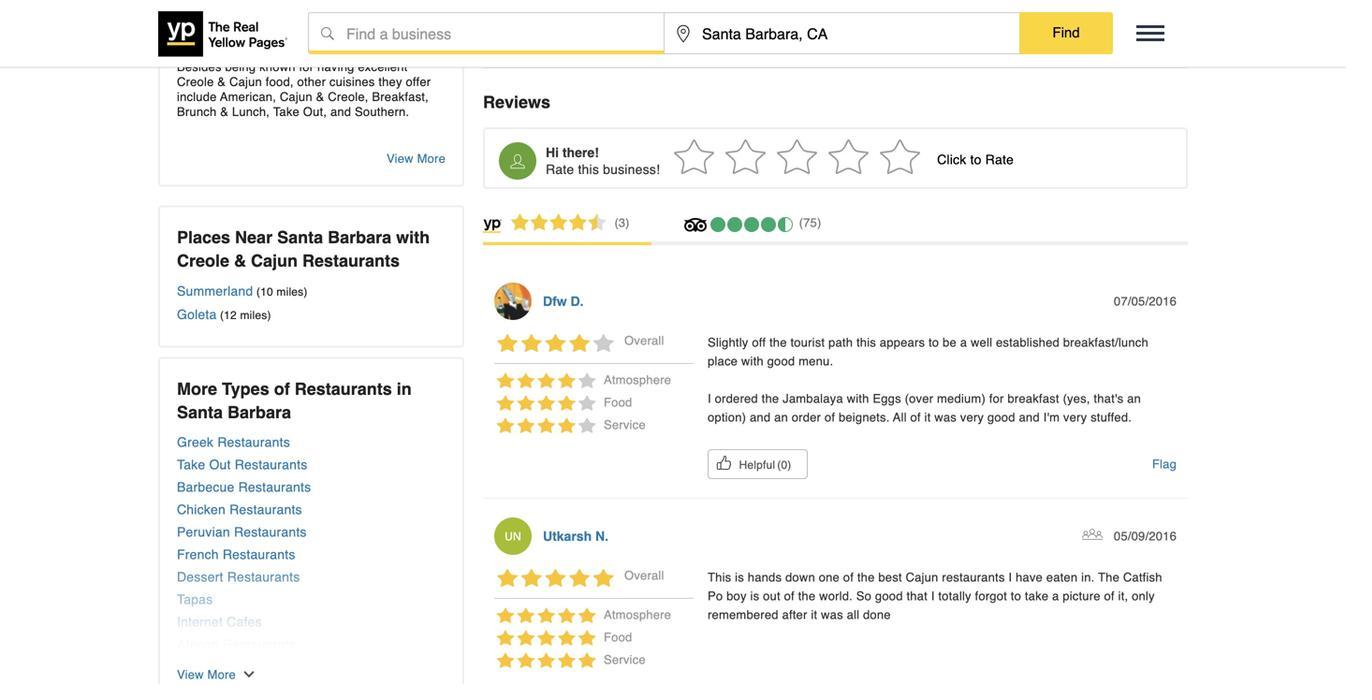 Task type: describe. For each thing, give the bounding box(es) containing it.
1 horizontal spatial in
[[309, 45, 319, 59]]

07/05/2016
[[1114, 295, 1177, 309]]

a inside slightly off the tourist path this appears to be a well established breakfast/lunch place with  good menu.
[[961, 336, 968, 350]]

order
[[792, 411, 821, 425]]

i ordered the jambalaya with eggs (over medium) for breakfast (yes, that's an option) and an order of beignets. all of it was very good and i'm very stuffed.
[[708, 392, 1142, 425]]

american,
[[220, 90, 276, 104]]

po
[[708, 590, 723, 604]]

offer
[[406, 75, 431, 89]]

& down "being"
[[218, 75, 226, 89]]

out
[[209, 458, 231, 473]]

totally
[[939, 590, 972, 604]]

food for utkarsh n.
[[604, 631, 633, 645]]

hi there! rate this business!
[[546, 145, 660, 177]]

restaurants up chicken restaurants link
[[238, 480, 311, 495]]

0 horizontal spatial is
[[735, 571, 745, 585]]

service for d.
[[604, 418, 646, 432]]

restaurants up 'dessert restaurants' link
[[223, 547, 296, 562]]

more inside more types of restaurants in santa barbara
[[177, 380, 217, 399]]

goleta
[[177, 307, 217, 322]]

2 vertical spatial cafe
[[223, 150, 249, 164]]

(75) link
[[675, 208, 844, 245]]

take out restaurants link
[[177, 458, 446, 473]]

picture
[[1063, 590, 1101, 604]]

for inside 'i ordered the jambalaya with eggs (over medium) for breakfast (yes, that's an option) and an order of beignets. all of it was very good and i'm very stuffed.'
[[990, 392, 1005, 406]]

helpful
[[739, 459, 776, 472]]

dfw d.
[[543, 294, 584, 309]]

flag link
[[1153, 450, 1177, 480]]

food,
[[266, 75, 294, 89]]

summerland (10 miles) goleta (12 miles)
[[177, 284, 308, 322]]

that
[[907, 590, 928, 604]]

cuisines
[[330, 75, 375, 89]]

n.
[[596, 529, 609, 544]]

african
[[177, 637, 219, 652]]

Where? text field
[[665, 13, 1020, 54]]

(0)
[[778, 459, 792, 472]]

of left it,
[[1105, 590, 1115, 604]]

view inside view more link
[[387, 152, 414, 166]]

after
[[783, 608, 808, 622]]

a inside this is hands down one of the best cajun restaurants i have eaten in. the catfish po boy is out of the world. so good that i totally forgot to take a picture of it, only remembered after it was all done
[[1053, 590, 1060, 604]]

(3) link
[[483, 208, 652, 245]]

per
[[328, 165, 347, 179]]

in.
[[1082, 571, 1095, 585]]

with inside slightly off the tourist path this appears to be a well established breakfast/lunch place with  good menu.
[[742, 354, 764, 369]]

greek restaurants take out restaurants barbecue restaurants chicken restaurants peruvian restaurants french restaurants dessert restaurants tapas internet cafes african restaurants latin american restaurants view more
[[177, 435, 343, 682]]

2 vertical spatial kitchen
[[177, 150, 219, 164]]

places near santa barbara with creole & cajun restaurants
[[177, 228, 430, 271]]

barbecue
[[177, 480, 235, 495]]

latin american restaurants link
[[177, 660, 446, 675]]

breakfast,
[[372, 90, 429, 104]]

with for barbara
[[396, 228, 430, 247]]

boy
[[727, 590, 747, 604]]

place inside "are you in the mood for some creole & cajun food? well, what better place than cajun kitchen cafe right here in santa barbara! besides being known for having excellent creole & cajun food, other cuisines they offer include american, cajun & creole, breakfast, brunch & lunch, take out, and southern."
[[309, 30, 339, 44]]

restaurants up out at the left
[[217, 435, 290, 450]]

path
[[829, 336, 853, 350]]

of right one
[[844, 571, 854, 585]]

this is hands down one of the best cajun restaurants i have eaten in. the catfish po boy is out of the world. so good that i totally forgot to take a picture of it, only remembered after it was all done
[[708, 571, 1163, 622]]

utkarsh n. link
[[543, 529, 609, 544]]

have
[[1016, 571, 1043, 585]]

overall for utkarsh n.
[[625, 569, 665, 583]]

so
[[857, 590, 872, 604]]

are
[[177, 15, 197, 29]]

places
[[177, 228, 230, 247]]

tapas link
[[177, 592, 446, 607]]

i inside 'i ordered the jambalaya with eggs (over medium) for breakfast (yes, that's an option) and an order of beignets. all of it was very good and i'm very stuffed.'
[[708, 392, 712, 406]]

for up better
[[293, 15, 308, 29]]

well
[[971, 336, 993, 350]]

to inside this is hands down one of the best cajun restaurants i have eaten in. the catfish po boy is out of the world. so good that i totally forgot to take a picture of it, only remembered after it was all done
[[1011, 590, 1022, 604]]

with for jambalaya
[[847, 392, 870, 406]]

restaurants up cafes at the left bottom of the page
[[227, 570, 300, 585]]

hands
[[748, 571, 782, 585]]

all
[[847, 608, 860, 622]]

restaurants down african restaurants link
[[270, 660, 343, 675]]

un
[[505, 531, 522, 544]]

hi
[[546, 145, 559, 160]]

santa inside more types of restaurants in santa barbara
[[177, 403, 223, 422]]

2 horizontal spatial i
[[1009, 571, 1013, 585]]

take
[[1025, 590, 1049, 604]]

near
[[235, 228, 273, 247]]

peruvian restaurants link
[[177, 525, 446, 540]]

more types of restaurants in santa barbara
[[177, 380, 412, 422]]

Find a business text field
[[309, 13, 664, 54]]

forgot
[[975, 590, 1008, 604]]

this
[[708, 571, 732, 585]]

0 vertical spatial to
[[971, 152, 982, 167]]

ordered
[[715, 392, 758, 406]]

having
[[318, 60, 355, 74]]

the real yellow pages logo image
[[158, 11, 289, 57]]

of inside more types of restaurants in santa barbara
[[274, 380, 290, 399]]

best
[[879, 571, 903, 585]]

was inside this is hands down one of the best cajun restaurants i have eaten in. the catfish po boy is out of the world. so good that i totally forgot to take a picture of it, only remembered after it was all done
[[821, 608, 844, 622]]

cafes
[[227, 615, 262, 630]]

1 horizontal spatial is
[[751, 590, 760, 604]]

1 very from the left
[[961, 411, 984, 425]]

rate for to
[[986, 152, 1014, 167]]

only
[[1132, 590, 1155, 604]]

other
[[297, 75, 326, 89]]

0 horizontal spatial in
[[224, 15, 234, 29]]

find button
[[1020, 12, 1114, 53]]

05/09/2016
[[1114, 530, 1177, 544]]

you
[[200, 15, 220, 29]]

of right order
[[825, 411, 836, 425]]

rate for there!
[[546, 162, 574, 177]]

1 vertical spatial cafe
[[325, 135, 351, 149]]

find
[[1053, 24, 1080, 41]]

appears
[[880, 336, 926, 350]]

for up "other"
[[299, 60, 314, 74]]

helpful (0)
[[739, 459, 792, 472]]

and inside looking for cajun kitchen cafe prices? cajun kitchen cafe has an average price range between $4.00 and $11.00 per person.
[[263, 165, 284, 179]]

1
[[669, 152, 676, 167]]

restaurants inside more types of restaurants in santa barbara
[[295, 380, 392, 399]]

(3)
[[615, 216, 630, 230]]

right
[[253, 45, 277, 59]]

the inside 'i ordered the jambalaya with eggs (over medium) for breakfast (yes, that's an option) and an order of beignets. all of it was very good and i'm very stuffed.'
[[762, 392, 780, 406]]

french
[[177, 547, 219, 562]]

atmosphere for dfw d.
[[604, 373, 672, 387]]

option)
[[708, 411, 747, 425]]

& up barbara!
[[386, 15, 394, 29]]

what
[[243, 30, 270, 44]]

barbara inside more types of restaurants in santa barbara
[[228, 403, 291, 422]]

summerland
[[177, 284, 253, 299]]

cajun inside this is hands down one of the best cajun restaurants i have eaten in. the catfish po boy is out of the world. so good that i totally forgot to take a picture of it, only remembered after it was all done
[[906, 571, 939, 585]]

barbecue restaurants link
[[177, 480, 446, 495]]

restaurants down cafes at the left bottom of the page
[[223, 637, 296, 652]]

better
[[273, 30, 306, 44]]

for inside looking for cajun kitchen cafe prices? cajun kitchen cafe has an average price range between $4.00 and $11.00 per person.
[[225, 135, 239, 149]]

and inside "are you in the mood for some creole & cajun food? well, what better place than cajun kitchen cafe right here in santa barbara! besides being known for having excellent creole & cajun food, other cuisines they offer include american, cajun & creole, breakfast, brunch & lunch, take out, and southern."
[[331, 105, 351, 119]]

the down down at bottom
[[799, 590, 816, 604]]



Task type: locate. For each thing, give the bounding box(es) containing it.
with down the view more
[[396, 228, 430, 247]]

1 vertical spatial barbara
[[228, 403, 291, 422]]

to left take
[[1011, 590, 1022, 604]]

good
[[768, 354, 795, 369], [988, 411, 1016, 425], [876, 590, 903, 604]]

0 vertical spatial overall
[[625, 334, 665, 348]]

eaten
[[1047, 571, 1078, 585]]

1 vertical spatial take
[[177, 458, 205, 473]]

1 vertical spatial food
[[604, 631, 633, 645]]

0 horizontal spatial to
[[929, 336, 940, 350]]

cafe up "being"
[[223, 45, 249, 59]]

they
[[379, 75, 402, 89]]

medium)
[[938, 392, 986, 406]]

1 horizontal spatial an
[[775, 411, 789, 425]]

0 vertical spatial take
[[273, 105, 300, 119]]

restaurants down 'barbecue restaurants' link
[[230, 502, 302, 517]]

good for option)
[[988, 411, 1016, 425]]

overall left this
[[625, 569, 665, 583]]

click to rate
[[938, 152, 1014, 167]]

0 horizontal spatial it
[[811, 608, 818, 622]]

food
[[604, 396, 633, 410], [604, 631, 633, 645]]

1 overall from the top
[[625, 334, 665, 348]]

creole,
[[328, 90, 369, 104]]

santa up greek
[[177, 403, 223, 422]]

1 vertical spatial creole
[[177, 75, 214, 89]]

0 horizontal spatial good
[[768, 354, 795, 369]]

and down 'ordered'
[[750, 411, 771, 425]]

more right the "latin"
[[208, 668, 236, 682]]

i up option)
[[708, 392, 712, 406]]

0 horizontal spatial an
[[276, 150, 290, 164]]

1 vertical spatial i
[[1009, 571, 1013, 585]]

restaurants inside places near santa barbara with creole & cajun restaurants
[[303, 251, 400, 271]]

an left order
[[775, 411, 789, 425]]

of right out
[[784, 590, 795, 604]]

reviews
[[483, 93, 551, 112]]

prices?
[[355, 135, 395, 149]]

to left be
[[929, 336, 940, 350]]

latin
[[177, 660, 206, 675]]

restaurants up greek restaurants link
[[295, 380, 392, 399]]

cafe up price
[[325, 135, 351, 149]]

include
[[177, 90, 217, 104]]

1 horizontal spatial a
[[1053, 590, 1060, 604]]

overall left slightly
[[625, 334, 665, 348]]

0 vertical spatial i
[[708, 392, 712, 406]]

restaurants
[[303, 251, 400, 271], [295, 380, 392, 399], [217, 435, 290, 450], [235, 458, 308, 473], [238, 480, 311, 495], [230, 502, 302, 517], [234, 525, 307, 540], [223, 547, 296, 562], [227, 570, 300, 585], [223, 637, 296, 652], [270, 660, 343, 675]]

more left types
[[177, 380, 217, 399]]

view down african
[[177, 668, 204, 682]]

done
[[864, 608, 891, 622]]

this right path
[[857, 336, 877, 350]]

and down creole,
[[331, 105, 351, 119]]

2 overall from the top
[[625, 569, 665, 583]]

0 vertical spatial food
[[604, 396, 633, 410]]

very down medium)
[[961, 411, 984, 425]]

0 vertical spatial with
[[396, 228, 430, 247]]

1 horizontal spatial good
[[876, 590, 903, 604]]

0 vertical spatial it
[[925, 411, 931, 425]]

and
[[331, 105, 351, 119], [263, 165, 284, 179], [750, 411, 771, 425], [1019, 411, 1040, 425]]

an inside looking for cajun kitchen cafe prices? cajun kitchen cafe has an average price range between $4.00 and $11.00 per person.
[[276, 150, 290, 164]]

1 vertical spatial kitchen
[[279, 135, 321, 149]]

view inside greek restaurants take out restaurants barbecue restaurants chicken restaurants peruvian restaurants french restaurants dessert restaurants tapas internet cafes african restaurants latin american restaurants view more
[[177, 668, 204, 682]]

1 horizontal spatial view
[[387, 152, 414, 166]]

that's
[[1094, 392, 1124, 406]]

cafe inside "are you in the mood for some creole & cajun food? well, what better place than cajun kitchen cafe right here in santa barbara! besides being known for having excellent creole & cajun food, other cuisines they offer include american, cajun & creole, breakfast, brunch & lunch, take out, and southern."
[[223, 45, 249, 59]]

greek restaurants link
[[177, 435, 446, 450]]

1 vertical spatial santa
[[277, 228, 323, 247]]

santa right near
[[277, 228, 323, 247]]

0 vertical spatial atmosphere
[[604, 373, 672, 387]]

more inside greek restaurants take out restaurants barbecue restaurants chicken restaurants peruvian restaurants french restaurants dessert restaurants tapas internet cafes african restaurants latin american restaurants view more
[[208, 668, 236, 682]]

2 vertical spatial to
[[1011, 590, 1022, 604]]

miles) down (10
[[240, 309, 271, 322]]

take
[[273, 105, 300, 119], [177, 458, 205, 473]]

creole up than
[[346, 15, 383, 29]]

known
[[260, 60, 296, 74]]

i'm
[[1044, 411, 1060, 425]]

1 horizontal spatial to
[[971, 152, 982, 167]]

1 horizontal spatial take
[[273, 105, 300, 119]]

kitchen up besides
[[177, 45, 219, 59]]

1 vertical spatial place
[[708, 354, 738, 369]]

1 vertical spatial miles)
[[240, 309, 271, 322]]

lunch,
[[232, 105, 270, 119]]

d.
[[571, 294, 584, 309]]

of right types
[[274, 380, 290, 399]]

restaurants down greek restaurants link
[[235, 458, 308, 473]]

0 horizontal spatial i
[[708, 392, 712, 406]]

food?
[[177, 30, 208, 44]]

(yes,
[[1063, 392, 1091, 406]]

restaurants down per
[[303, 251, 400, 271]]

cafe
[[223, 45, 249, 59], [325, 135, 351, 149], [223, 150, 249, 164]]

1 horizontal spatial this
[[857, 336, 877, 350]]

good inside slightly off the tourist path this appears to be a well established breakfast/lunch place with  good menu.
[[768, 354, 795, 369]]

take left out,
[[273, 105, 300, 119]]

be
[[943, 336, 957, 350]]

2 vertical spatial with
[[847, 392, 870, 406]]

kitchen inside "are you in the mood for some creole & cajun food? well, what better place than cajun kitchen cafe right here in santa barbara! besides being known for having excellent creole & cajun food, other cuisines they offer include american, cajun & creole, breakfast, brunch & lunch, take out, and southern."
[[177, 45, 219, 59]]

in
[[224, 15, 234, 29], [309, 45, 319, 59], [397, 380, 412, 399]]

good inside this is hands down one of the best cajun restaurants i have eaten in. the catfish po boy is out of the world. so good that i totally forgot to take a picture of it, only remembered after it was all done
[[876, 590, 903, 604]]

in inside more types of restaurants in santa barbara
[[397, 380, 412, 399]]

has
[[253, 150, 273, 164]]

the inside slightly off the tourist path this appears to be a well established breakfast/lunch place with  good menu.
[[770, 336, 787, 350]]

2 service from the top
[[604, 653, 646, 667]]

remembered
[[708, 608, 779, 622]]

1 horizontal spatial was
[[935, 411, 957, 425]]

0 horizontal spatial rate
[[546, 162, 574, 177]]

cafe up '$4.00'
[[223, 150, 249, 164]]

average
[[294, 150, 339, 164]]

barbara inside places near santa barbara with creole & cajun restaurants
[[328, 228, 392, 247]]

it,
[[1119, 590, 1129, 604]]

it inside this is hands down one of the best cajun restaurants i have eaten in. the catfish po boy is out of the world. so good that i totally forgot to take a picture of it, only remembered after it was all done
[[811, 608, 818, 622]]

2 horizontal spatial with
[[847, 392, 870, 406]]

0 horizontal spatial was
[[821, 608, 844, 622]]

an right the has
[[276, 150, 290, 164]]

1 horizontal spatial place
[[708, 354, 738, 369]]

1 vertical spatial a
[[1053, 590, 1060, 604]]

the up what
[[237, 15, 255, 29]]

creole
[[346, 15, 383, 29], [177, 75, 214, 89], [177, 251, 229, 271]]

service
[[604, 418, 646, 432], [604, 653, 646, 667]]

kitchen down looking
[[177, 150, 219, 164]]

santa up having
[[323, 45, 356, 59]]

1 horizontal spatial miles)
[[277, 286, 308, 299]]

2 vertical spatial creole
[[177, 251, 229, 271]]

food for dfw d.
[[604, 396, 633, 410]]

1 vertical spatial service
[[604, 653, 646, 667]]

& up out,
[[316, 90, 325, 104]]

it inside 'i ordered the jambalaya with eggs (over medium) for breakfast (yes, that's an option) and an order of beignets. all of it was very good and i'm very stuffed.'
[[925, 411, 931, 425]]

2 horizontal spatial to
[[1011, 590, 1022, 604]]

1 food from the top
[[604, 396, 633, 410]]

0 vertical spatial a
[[961, 336, 968, 350]]

0 vertical spatial view
[[387, 152, 414, 166]]

dfw
[[543, 294, 567, 309]]

2 horizontal spatial in
[[397, 380, 412, 399]]

1 vertical spatial view
[[177, 668, 204, 682]]

the right 'off'
[[770, 336, 787, 350]]

french restaurants link
[[177, 547, 446, 562]]

creole down places
[[177, 251, 229, 271]]

very down the (yes, at the bottom right of page
[[1064, 411, 1088, 425]]

is left out
[[751, 590, 760, 604]]

types
[[222, 380, 269, 399]]

1 vertical spatial in
[[309, 45, 319, 59]]

an right that's
[[1128, 392, 1142, 406]]

to inside slightly off the tourist path this appears to be a well established breakfast/lunch place with  good menu.
[[929, 336, 940, 350]]

barbara down types
[[228, 403, 291, 422]]

0 vertical spatial barbara
[[328, 228, 392, 247]]

0 horizontal spatial a
[[961, 336, 968, 350]]

2 vertical spatial good
[[876, 590, 903, 604]]

peruvian
[[177, 525, 230, 540]]

miles) right (10
[[277, 286, 308, 299]]

2 vertical spatial an
[[775, 411, 789, 425]]

2 food from the top
[[604, 631, 633, 645]]

1 horizontal spatial it
[[925, 411, 931, 425]]

2 vertical spatial more
[[208, 668, 236, 682]]

overall for dfw d.
[[625, 334, 665, 348]]

0 vertical spatial santa
[[323, 45, 356, 59]]

more right "range"
[[417, 152, 446, 166]]

i
[[708, 392, 712, 406], [1009, 571, 1013, 585], [932, 590, 935, 604]]

3
[[772, 152, 779, 167]]

southern.
[[355, 105, 409, 119]]

santa inside "are you in the mood for some creole & cajun food? well, what better place than cajun kitchen cafe right here in santa barbara! besides being known for having excellent creole & cajun food, other cuisines they offer include american, cajun & creole, breakfast, brunch & lunch, take out, and southern."
[[323, 45, 356, 59]]

barbara!
[[359, 45, 407, 59]]

0 horizontal spatial with
[[396, 228, 430, 247]]

business!
[[603, 162, 660, 177]]

2 horizontal spatial good
[[988, 411, 1016, 425]]

the yp for schools trusted review icon image
[[1083, 529, 1103, 540]]

1 horizontal spatial rate
[[986, 152, 1014, 167]]

creole up include
[[177, 75, 214, 89]]

0 vertical spatial miles)
[[277, 286, 308, 299]]

creole inside places near santa barbara with creole & cajun restaurants
[[177, 251, 229, 271]]

for up '$4.00'
[[225, 135, 239, 149]]

brunch
[[177, 105, 217, 119]]

1 horizontal spatial very
[[1064, 411, 1088, 425]]

kitchen up view more link
[[279, 135, 321, 149]]

1 vertical spatial was
[[821, 608, 844, 622]]

take inside greek restaurants take out restaurants barbecue restaurants chicken restaurants peruvian restaurants french restaurants dessert restaurants tapas internet cafes african restaurants latin american restaurants view more
[[177, 458, 205, 473]]

was down world. on the bottom right of page
[[821, 608, 844, 622]]

2 vertical spatial i
[[932, 590, 935, 604]]

eggs
[[873, 392, 902, 406]]

it right after
[[811, 608, 818, 622]]

was down medium)
[[935, 411, 957, 425]]

was inside 'i ordered the jambalaya with eggs (over medium) for breakfast (yes, that's an option) and an order of beignets. all of it was very good and i'm very stuffed.'
[[935, 411, 957, 425]]

good down tourist
[[768, 354, 795, 369]]

0 vertical spatial is
[[735, 571, 745, 585]]

rate down hi
[[546, 162, 574, 177]]

0 vertical spatial service
[[604, 418, 646, 432]]

with down 'off'
[[742, 354, 764, 369]]

barbara down person.
[[328, 228, 392, 247]]

5
[[875, 152, 882, 167]]

$4.00
[[228, 165, 259, 179]]

here
[[281, 45, 306, 59]]

1 vertical spatial it
[[811, 608, 818, 622]]

0 vertical spatial kitchen
[[177, 45, 219, 59]]

is up boy
[[735, 571, 745, 585]]

catfish
[[1124, 571, 1163, 585]]

more
[[417, 152, 446, 166], [177, 380, 217, 399], [208, 668, 236, 682]]

looking
[[177, 135, 221, 149]]

for right medium)
[[990, 392, 1005, 406]]

atmosphere
[[604, 373, 672, 387], [604, 608, 672, 622]]

0 vertical spatial in
[[224, 15, 234, 29]]

this down "there!"
[[578, 162, 599, 177]]

1 atmosphere from the top
[[604, 373, 672, 387]]

& down near
[[234, 251, 246, 271]]

take down greek
[[177, 458, 205, 473]]

out
[[763, 590, 781, 604]]

of right all
[[911, 411, 921, 425]]

the inside "are you in the mood for some creole & cajun food? well, what better place than cajun kitchen cafe right here in santa barbara! besides being known for having excellent creole & cajun food, other cuisines they offer include american, cajun & creole, breakfast, brunch & lunch, take out, and southern."
[[237, 15, 255, 29]]

the right 'ordered'
[[762, 392, 780, 406]]

overall
[[625, 334, 665, 348], [625, 569, 665, 583]]

0 vertical spatial an
[[276, 150, 290, 164]]

2 very from the left
[[1064, 411, 1088, 425]]

1 vertical spatial good
[[988, 411, 1016, 425]]

2 horizontal spatial an
[[1128, 392, 1142, 406]]

2 vertical spatial in
[[397, 380, 412, 399]]

0 vertical spatial place
[[309, 30, 339, 44]]

summerland link
[[177, 284, 253, 299]]

0 vertical spatial was
[[935, 411, 957, 425]]

i left have
[[1009, 571, 1013, 585]]

chicken restaurants link
[[177, 502, 446, 517]]

rate inside hi there! rate this business!
[[546, 162, 574, 177]]

breakfast/lunch
[[1064, 336, 1149, 350]]

all
[[893, 411, 907, 425]]

1 vertical spatial to
[[929, 336, 940, 350]]

cajun inside places near santa barbara with creole & cajun restaurants
[[251, 251, 298, 271]]

african restaurants link
[[177, 637, 446, 652]]

restaurants up french restaurants link
[[234, 525, 307, 540]]

dessert
[[177, 570, 224, 585]]

1 vertical spatial this
[[857, 336, 877, 350]]

santa inside places near santa barbara with creole & cajun restaurants
[[277, 228, 323, 247]]

1 horizontal spatial i
[[932, 590, 935, 604]]

place inside slightly off the tourist path this appears to be a well established breakfast/lunch place with  good menu.
[[708, 354, 738, 369]]

1 vertical spatial more
[[177, 380, 217, 399]]

0 horizontal spatial very
[[961, 411, 984, 425]]

2 vertical spatial santa
[[177, 403, 223, 422]]

& inside places near santa barbara with creole & cajun restaurants
[[234, 251, 246, 271]]

1 vertical spatial overall
[[625, 569, 665, 583]]

being
[[225, 60, 256, 74]]

with up beignets.
[[847, 392, 870, 406]]

0 horizontal spatial miles)
[[240, 309, 271, 322]]

place down slightly
[[708, 354, 738, 369]]

(75)
[[799, 216, 822, 230]]

this inside hi there! rate this business!
[[578, 162, 599, 177]]

0 horizontal spatial this
[[578, 162, 599, 177]]

2
[[720, 152, 728, 167]]

world.
[[820, 590, 853, 604]]

the up so at the right
[[858, 571, 875, 585]]

1 service from the top
[[604, 418, 646, 432]]

service for n.
[[604, 653, 646, 667]]

good inside 'i ordered the jambalaya with eggs (over medium) for breakfast (yes, that's an option) and an order of beignets. all of it was very good and i'm very stuffed.'
[[988, 411, 1016, 425]]

1 horizontal spatial with
[[742, 354, 764, 369]]

with inside 'i ordered the jambalaya with eggs (over medium) for breakfast (yes, that's an option) and an order of beignets. all of it was very good and i'm very stuffed.'
[[847, 392, 870, 406]]

greek
[[177, 435, 214, 450]]

4
[[823, 152, 831, 167]]

tapas
[[177, 592, 213, 607]]

it down (over
[[925, 411, 931, 425]]

0 horizontal spatial take
[[177, 458, 205, 473]]

0 vertical spatial more
[[417, 152, 446, 166]]

excellent
[[358, 60, 408, 74]]

0 vertical spatial cafe
[[223, 45, 249, 59]]

with inside places near santa barbara with creole & cajun restaurants
[[396, 228, 430, 247]]

good down "best"
[[876, 590, 903, 604]]

a right be
[[961, 336, 968, 350]]

1 vertical spatial is
[[751, 590, 760, 604]]

& left lunch,
[[220, 105, 229, 119]]

0 horizontal spatial view
[[177, 668, 204, 682]]

this inside slightly off the tourist path this appears to be a well established breakfast/lunch place with  good menu.
[[857, 336, 877, 350]]

price
[[343, 150, 370, 164]]

rate right click
[[986, 152, 1014, 167]]

view down 'prices?'
[[387, 152, 414, 166]]

an
[[276, 150, 290, 164], [1128, 392, 1142, 406], [775, 411, 789, 425]]

besides
[[177, 60, 222, 74]]

good down breakfast
[[988, 411, 1016, 425]]

place down 'some'
[[309, 30, 339, 44]]

and down breakfast
[[1019, 411, 1040, 425]]

i right that
[[932, 590, 935, 604]]

and down the has
[[263, 165, 284, 179]]

a right take
[[1053, 590, 1060, 604]]

1 vertical spatial atmosphere
[[604, 608, 672, 622]]

1 vertical spatial with
[[742, 354, 764, 369]]

person.
[[350, 165, 392, 179]]

restaurants
[[942, 571, 1005, 585]]

0 horizontal spatial barbara
[[228, 403, 291, 422]]

0 vertical spatial creole
[[346, 15, 383, 29]]

1 vertical spatial an
[[1128, 392, 1142, 406]]

0 vertical spatial good
[[768, 354, 795, 369]]

this
[[578, 162, 599, 177], [857, 336, 877, 350]]

0 vertical spatial this
[[578, 162, 599, 177]]

$11.00
[[287, 165, 325, 179]]

atmosphere for utkarsh n.
[[604, 608, 672, 622]]

good for in.
[[876, 590, 903, 604]]

(12
[[220, 309, 237, 322]]

to right click
[[971, 152, 982, 167]]

take inside "are you in the mood for some creole & cajun food? well, what better place than cajun kitchen cafe right here in santa barbara! besides being known for having excellent creole & cajun food, other cuisines they offer include american, cajun & creole, breakfast, brunch & lunch, take out, and southern."
[[273, 105, 300, 119]]

slightly
[[708, 336, 749, 350]]

2 atmosphere from the top
[[604, 608, 672, 622]]



Task type: vqa. For each thing, say whether or not it's contained in the screenshot.
OVERALL related to Utkarsh N.
yes



